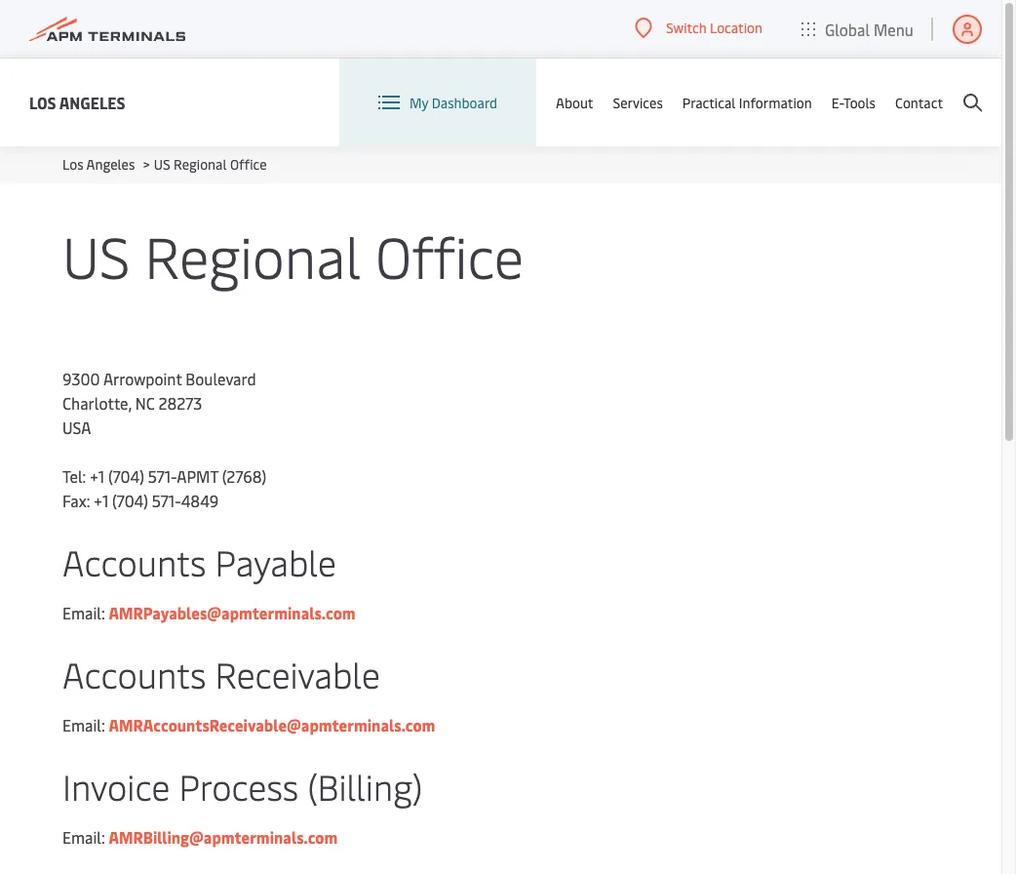 Task type: vqa. For each thing, say whether or not it's contained in the screenshot.
transport
no



Task type: describe. For each thing, give the bounding box(es) containing it.
accounts payable
[[62, 538, 337, 585]]

amrbilling@apmterminals.com
[[109, 826, 338, 848]]

practical information button
[[683, 59, 812, 146]]

email: for email: amraccountsreceivable@apmterminals.com
[[62, 714, 105, 736]]

apmt
[[177, 465, 218, 487]]

contact button
[[896, 59, 943, 146]]

0 vertical spatial 571-
[[148, 465, 177, 487]]

1 vertical spatial los angeles link
[[62, 155, 135, 174]]

us regional office
[[62, 217, 524, 294]]

menu
[[874, 18, 914, 40]]

about button
[[556, 59, 594, 146]]

email: for email: amrbilling@apmterminals.com
[[62, 826, 105, 848]]

amraccountsreceivable@apmterminals.com link
[[109, 714, 435, 736]]

email: amraccountsreceivable@apmterminals.com
[[62, 714, 435, 736]]

about
[[556, 93, 594, 112]]

los angeles
[[29, 91, 125, 113]]

los angeles > us regional office
[[62, 155, 267, 174]]

invoice
[[62, 762, 170, 810]]

arrowpoint
[[103, 368, 182, 389]]

my
[[410, 93, 429, 112]]

0 vertical spatial us
[[154, 155, 170, 174]]

information
[[739, 93, 812, 112]]

services
[[613, 93, 663, 112]]

email: amrbilling@apmterminals.com
[[62, 826, 338, 848]]

amrpayables@apmterminals.com
[[109, 602, 356, 623]]

9300
[[62, 368, 100, 389]]

location
[[710, 19, 763, 37]]

0 vertical spatial regional
[[174, 155, 227, 174]]

payable
[[215, 538, 337, 585]]

amraccountsreceivable@apmterminals.com
[[109, 714, 435, 736]]

>
[[143, 155, 150, 174]]

nc
[[135, 392, 155, 414]]

switch
[[666, 19, 707, 37]]

switch location button
[[635, 17, 763, 39]]

practical
[[683, 93, 736, 112]]

accounts receivable
[[62, 650, 380, 697]]

tel: +1 (704) 571-apmt (2768) fax: +1 (704) 571-4849
[[62, 465, 266, 511]]

switch location
[[666, 19, 763, 37]]

global menu
[[825, 18, 914, 40]]

e-tools button
[[832, 59, 876, 146]]

email: for email: amrpayables@apmterminals.com
[[62, 602, 105, 623]]

practical information
[[683, 93, 812, 112]]



Task type: locate. For each thing, give the bounding box(es) containing it.
571- down 9300 arrowpoint boulevard charlotte, nc 28273 usa on the left of the page
[[148, 465, 177, 487]]

us
[[154, 155, 170, 174], [62, 217, 130, 294]]

1 horizontal spatial office
[[376, 217, 524, 294]]

1 vertical spatial (704)
[[112, 490, 148, 511]]

(704) right tel:
[[108, 465, 144, 487]]

(704) right fax:
[[112, 490, 148, 511]]

9300 arrowpoint boulevard charlotte, nc 28273 usa
[[62, 368, 256, 438]]

e-tools
[[832, 93, 876, 112]]

1 email: from the top
[[62, 602, 105, 623]]

1 vertical spatial +1
[[94, 490, 108, 511]]

los for los angeles
[[29, 91, 56, 113]]

e-
[[832, 93, 844, 112]]

1 vertical spatial us
[[62, 217, 130, 294]]

regional
[[174, 155, 227, 174], [145, 217, 361, 294]]

1 vertical spatial accounts
[[62, 650, 206, 697]]

+1 right tel:
[[90, 465, 104, 487]]

accounts
[[62, 538, 206, 585], [62, 650, 206, 697]]

email: amrpayables@apmterminals.com
[[62, 602, 356, 623]]

my dashboard
[[410, 93, 498, 112]]

los for los angeles > us regional office
[[62, 155, 83, 174]]

1 horizontal spatial los
[[62, 155, 83, 174]]

boulevard
[[186, 368, 256, 389]]

28273
[[158, 392, 202, 414]]

charlotte,
[[62, 392, 132, 414]]

office
[[230, 155, 267, 174], [376, 217, 524, 294]]

tools
[[844, 93, 876, 112]]

0 vertical spatial angeles
[[59, 91, 125, 113]]

2 email: from the top
[[62, 714, 105, 736]]

1 vertical spatial los
[[62, 155, 83, 174]]

571-
[[148, 465, 177, 487], [152, 490, 181, 511]]

contact
[[896, 93, 943, 112]]

global menu button
[[782, 0, 934, 58]]

0 horizontal spatial office
[[230, 155, 267, 174]]

+1 right fax:
[[94, 490, 108, 511]]

angeles
[[59, 91, 125, 113], [86, 155, 135, 174]]

accounts for accounts payable
[[62, 538, 206, 585]]

1 vertical spatial email:
[[62, 714, 105, 736]]

1 horizontal spatial us
[[154, 155, 170, 174]]

amrpayables@apmterminals.com link
[[109, 602, 356, 623]]

email:
[[62, 602, 105, 623], [62, 714, 105, 736], [62, 826, 105, 848]]

accounts down tel: +1 (704) 571-apmt (2768) fax: +1 (704) 571-4849
[[62, 538, 206, 585]]

1 vertical spatial 571-
[[152, 490, 181, 511]]

0 vertical spatial email:
[[62, 602, 105, 623]]

2 accounts from the top
[[62, 650, 206, 697]]

invoice process (billing)
[[62, 762, 423, 810]]

los
[[29, 91, 56, 113], [62, 155, 83, 174]]

2 vertical spatial email:
[[62, 826, 105, 848]]

(billing)
[[308, 762, 423, 810]]

1 vertical spatial angeles
[[86, 155, 135, 174]]

usa
[[62, 417, 91, 438]]

my dashboard button
[[378, 59, 498, 146]]

receivable
[[215, 650, 380, 697]]

571- down the apmt
[[152, 490, 181, 511]]

angeles for los angeles > us regional office
[[86, 155, 135, 174]]

dashboard
[[432, 93, 498, 112]]

0 horizontal spatial los
[[29, 91, 56, 113]]

(704)
[[108, 465, 144, 487], [112, 490, 148, 511]]

(2768)
[[222, 465, 266, 487]]

+1
[[90, 465, 104, 487], [94, 490, 108, 511]]

0 horizontal spatial us
[[62, 217, 130, 294]]

0 vertical spatial office
[[230, 155, 267, 174]]

angeles up los angeles > us regional office
[[59, 91, 125, 113]]

tel:
[[62, 465, 86, 487]]

accounts down email: amrpayables@apmterminals.com
[[62, 650, 206, 697]]

1 vertical spatial office
[[376, 217, 524, 294]]

1 accounts from the top
[[62, 538, 206, 585]]

los angeles link
[[29, 90, 125, 115], [62, 155, 135, 174]]

angeles for los angeles
[[59, 91, 125, 113]]

fax:
[[62, 490, 90, 511]]

services button
[[613, 59, 663, 146]]

3 email: from the top
[[62, 826, 105, 848]]

global
[[825, 18, 870, 40]]

amrbilling@apmterminals.com link
[[109, 826, 338, 848]]

angeles left the '>'
[[86, 155, 135, 174]]

process
[[179, 762, 299, 810]]

0 vertical spatial +1
[[90, 465, 104, 487]]

1 vertical spatial regional
[[145, 217, 361, 294]]

4849
[[181, 490, 219, 511]]

0 vertical spatial los
[[29, 91, 56, 113]]

0 vertical spatial los angeles link
[[29, 90, 125, 115]]

0 vertical spatial (704)
[[108, 465, 144, 487]]

0 vertical spatial accounts
[[62, 538, 206, 585]]

accounts for accounts receivable
[[62, 650, 206, 697]]



